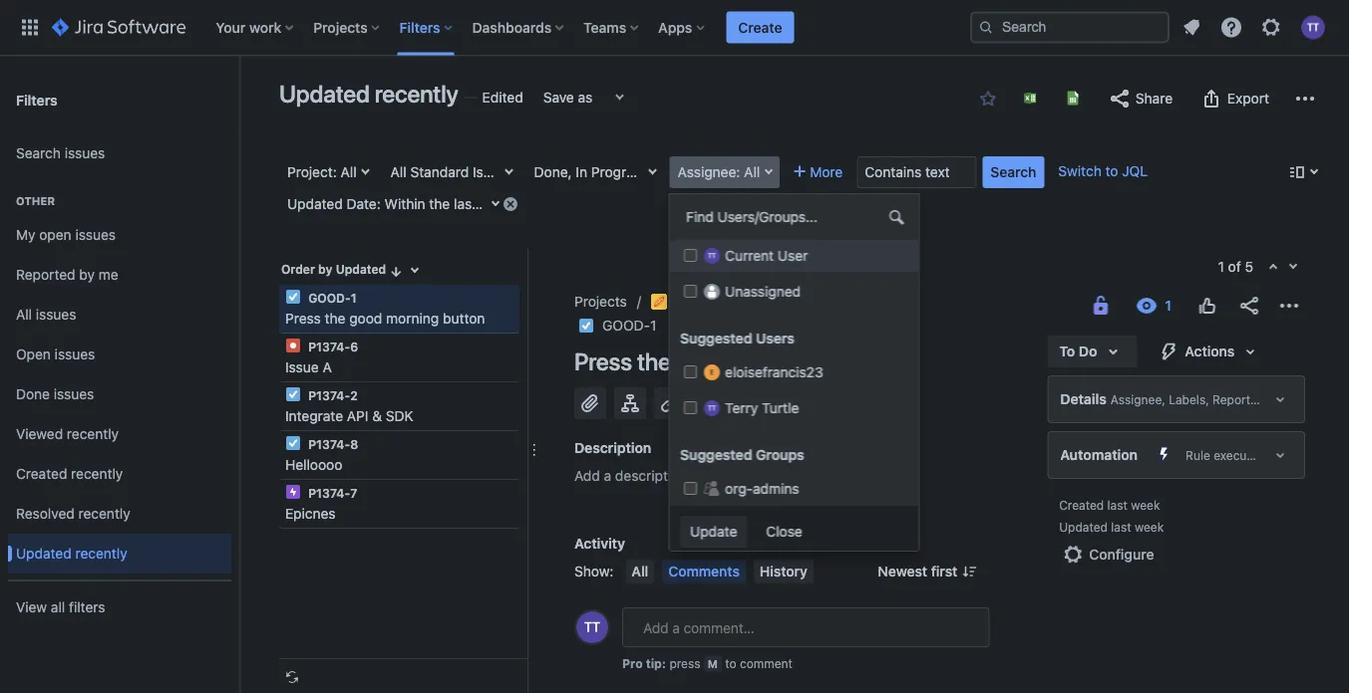 Task type: describe. For each thing, give the bounding box(es) containing it.
3 task image from the top
[[285, 436, 301, 452]]

share
[[1135, 90, 1173, 107]]

link issues, web pages, and more image
[[658, 392, 682, 416]]

issues for done issues
[[54, 386, 94, 403]]

recently for created recently link
[[71, 466, 123, 483]]

project:
[[287, 164, 337, 180]]

appswitcher icon image
[[18, 15, 42, 39]]

last for updated
[[1111, 520, 1131, 534]]

0 vertical spatial updated recently
[[279, 80, 458, 108]]

apps
[[658, 19, 692, 35]]

first
[[931, 564, 957, 580]]

updated date: within the last 1 week
[[287, 196, 524, 212]]

helloooo
[[285, 457, 342, 474]]

0 horizontal spatial button
[[443, 311, 485, 327]]

primary element
[[12, 0, 970, 55]]

epicnes
[[285, 506, 336, 522]]

filters inside popup button
[[399, 19, 440, 35]]

search button
[[982, 157, 1044, 188]]

resolved recently
[[16, 506, 130, 523]]

all inside button
[[632, 564, 648, 580]]

integrate
[[285, 408, 343, 425]]

open issues link
[[8, 335, 231, 375]]

1 vertical spatial last
[[1107, 499, 1128, 513]]

viewed recently
[[16, 426, 119, 443]]

remove criteria image
[[503, 196, 518, 212]]

1 horizontal spatial good-1
[[602, 318, 657, 334]]

newest first
[[878, 564, 957, 580]]

created for created recently
[[16, 466, 67, 483]]

1 horizontal spatial button
[[825, 348, 894, 376]]

share link
[[1098, 83, 1183, 115]]

your
[[216, 19, 246, 35]]

updated inside the other "group"
[[16, 546, 72, 562]]

user
[[777, 248, 807, 264]]

0 horizontal spatial the
[[325, 311, 345, 327]]

not available - this is the first issue image
[[1265, 260, 1281, 276]]

vote options: no one has voted for this issue yet. image
[[1196, 294, 1219, 318]]

1 vertical spatial week
[[1131, 499, 1160, 513]]

order
[[281, 263, 315, 277]]

activity
[[574, 536, 625, 552]]

newest first button
[[866, 560, 989, 584]]

search image
[[978, 19, 994, 35]]

done issues link
[[8, 375, 231, 415]]

switch
[[1058, 163, 1102, 179]]

done,                                 in progress,                                 launch ready,                                 launched,                                 test,                                 to do
[[534, 164, 897, 180]]

close link
[[756, 517, 812, 549]]

add a description...
[[574, 468, 699, 485]]

terry
[[724, 400, 758, 417]]

issues for open issues
[[55, 347, 95, 363]]

task image
[[578, 318, 594, 334]]

task image for press
[[285, 289, 301, 305]]

rule
[[1186, 449, 1210, 463]]

last for the
[[454, 196, 477, 212]]

history button
[[754, 560, 814, 584]]

my open issues link
[[8, 215, 231, 255]]

small image
[[388, 264, 404, 280]]

0 horizontal spatial good-
[[308, 291, 351, 305]]

a
[[604, 468, 611, 485]]

sub-
[[576, 164, 607, 180]]

comment
[[740, 657, 793, 671]]

suggested for suggested groups
[[680, 447, 752, 464]]

settings image
[[1259, 15, 1283, 39]]

edited
[[482, 89, 523, 106]]

0 horizontal spatial to
[[725, 657, 736, 671]]

pro tip: press m to comment
[[622, 657, 793, 671]]

Find Users/Groups... field
[[680, 203, 909, 231]]

projects for projects dropdown button
[[313, 19, 368, 35]]

ready,
[[707, 164, 750, 180]]

jql
[[1122, 163, 1148, 179]]

your work
[[216, 19, 281, 35]]

story,
[[792, 164, 829, 180]]

view all filters
[[16, 600, 105, 616]]

org-
[[724, 481, 752, 498]]

progress,
[[591, 164, 652, 180]]

0 horizontal spatial do
[[879, 164, 897, 180]]

1 horizontal spatial good
[[676, 348, 729, 376]]

more button
[[786, 157, 851, 188]]

1 vertical spatial filters
[[16, 91, 58, 108]]

other
[[16, 195, 55, 208]]

5
[[1245, 259, 1253, 275]]

viewed
[[16, 426, 63, 443]]

details element
[[1047, 376, 1305, 424]]

6
[[350, 340, 358, 354]]

filters button
[[393, 11, 460, 43]]

1 types, from the left
[[510, 164, 553, 180]]

create button
[[726, 11, 794, 43]]

1 horizontal spatial to
[[1105, 163, 1118, 179]]

to inside done,                                 in progress,                                 launch ready,                                 launched,                                 test,                                 to do dropdown button
[[860, 164, 875, 180]]

2 vertical spatial the
[[637, 348, 671, 376]]

Search issues using keywords text field
[[857, 157, 976, 188]]

menu bar containing all
[[622, 560, 818, 584]]

goodmorning link
[[651, 290, 763, 314]]

executions
[[1214, 449, 1274, 463]]

create
[[738, 19, 782, 35]]

users
[[755, 331, 794, 347]]

my open issues
[[16, 227, 116, 243]]

updated inside 'link'
[[336, 263, 386, 277]]

0 horizontal spatial good-1
[[305, 291, 357, 305]]

open in google sheets image
[[1065, 90, 1081, 106]]

updated recently inside the other "group"
[[16, 546, 127, 562]]

created for created last week updated last week
[[1059, 499, 1104, 513]]

Add a comment… field
[[622, 608, 989, 648]]

open
[[16, 347, 51, 363]]

0 horizontal spatial press
[[285, 311, 321, 327]]

add
[[574, 468, 600, 485]]

p1374-2
[[305, 389, 358, 403]]

epic image
[[285, 485, 301, 501]]

1 inside good-1 link
[[650, 318, 657, 334]]

resolved
[[16, 506, 75, 523]]

current user
[[724, 248, 807, 264]]

good-1 link
[[602, 314, 657, 338]]

show:
[[574, 564, 614, 580]]

0 vertical spatial the
[[429, 196, 450, 212]]

2 horizontal spatial issue
[[640, 164, 673, 180]]

resolved recently link
[[8, 495, 231, 534]]

all issues link
[[8, 295, 231, 335]]

press
[[669, 657, 700, 671]]

updated down project:
[[287, 196, 343, 212]]

done issues
[[16, 386, 94, 403]]

suggested users
[[680, 331, 794, 347]]

suggested groups
[[680, 447, 804, 464]]

all standard issue types,                                 all sub-task issue types,                                 bug,                                 epic,                                 story,                                 task button
[[382, 157, 863, 188]]

recently for resolved recently 'link'
[[78, 506, 130, 523]]

assignee:
[[678, 164, 740, 180]]

history
[[760, 564, 808, 580]]

close
[[766, 524, 802, 540]]

small image
[[980, 91, 996, 107]]

0 vertical spatial press the good morning button
[[285, 311, 485, 327]]

test,
[[825, 164, 856, 180]]

p1374- for helloooo
[[308, 438, 350, 452]]

2 vertical spatial week
[[1135, 520, 1164, 534]]

8
[[350, 438, 358, 452]]

integrate api & sdk
[[285, 408, 414, 425]]



Task type: vqa. For each thing, say whether or not it's contained in the screenshot.
Numbered list ⌘⇧7 image
no



Task type: locate. For each thing, give the bounding box(es) containing it.
1 task image from the top
[[285, 289, 301, 305]]

recently up the created recently at the left
[[67, 426, 119, 443]]

suggested users element
[[670, 357, 919, 427]]

goodmorning image
[[651, 294, 667, 310]]

0 vertical spatial good-
[[308, 291, 351, 305]]

open
[[39, 227, 72, 243]]

&
[[372, 408, 382, 425]]

next issue 'p1374-6' ( type 'j' ) image
[[1285, 259, 1301, 275]]

1 vertical spatial good-1
[[602, 318, 657, 334]]

0 horizontal spatial morning
[[386, 311, 439, 327]]

0 horizontal spatial by
[[79, 267, 95, 283]]

press up 'bug' image
[[285, 311, 321, 327]]

0 vertical spatial projects
[[313, 19, 368, 35]]

within
[[384, 196, 425, 212]]

0 vertical spatial press
[[285, 311, 321, 327]]

recently down created recently link
[[78, 506, 130, 523]]

rule executions
[[1186, 449, 1274, 463]]

2 p1374- from the top
[[308, 389, 350, 403]]

created down 'automation' in the right of the page
[[1059, 499, 1104, 513]]

to right test,
[[860, 164, 875, 180]]

1 horizontal spatial projects
[[574, 294, 627, 310]]

recently down viewed recently link
[[71, 466, 123, 483]]

actions
[[1185, 343, 1235, 360]]

to do
[[1059, 343, 1097, 360]]

open in microsoft excel image
[[1022, 90, 1038, 106]]

by inside 'link'
[[318, 263, 332, 277]]

do
[[879, 164, 897, 180], [1079, 343, 1097, 360]]

task image down order
[[285, 289, 301, 305]]

to
[[860, 164, 875, 180], [1059, 343, 1075, 360]]

2 types, from the left
[[677, 164, 720, 180]]

created
[[16, 466, 67, 483], [1059, 499, 1104, 513]]

done,                                 in progress,                                 launch ready,                                 launched,                                 test,                                 to do button
[[526, 157, 897, 188]]

created recently
[[16, 466, 123, 483]]

share image
[[1237, 294, 1261, 318]]

search inside "link"
[[16, 145, 61, 162]]

suggested
[[680, 331, 752, 347], [680, 447, 752, 464]]

2 task image from the top
[[285, 387, 301, 403]]

1 vertical spatial do
[[1079, 343, 1097, 360]]

updated recently link
[[8, 534, 231, 574]]

1 horizontal spatial the
[[429, 196, 450, 212]]

morning
[[386, 311, 439, 327], [734, 348, 821, 376]]

sidebar navigation image
[[217, 80, 261, 120]]

export button
[[1190, 83, 1279, 115]]

to do button
[[1047, 336, 1137, 368]]

turtle
[[761, 400, 799, 417]]

actions image
[[1277, 294, 1301, 318]]

my
[[16, 227, 35, 243]]

bug image
[[285, 338, 301, 354]]

tip:
[[646, 657, 666, 671]]

do up details
[[1079, 343, 1097, 360]]

1 vertical spatial the
[[325, 311, 345, 327]]

1 p1374- from the top
[[308, 340, 350, 354]]

press down task image
[[574, 348, 632, 376]]

all issues
[[16, 307, 76, 323]]

good down suggested users
[[676, 348, 729, 376]]

1 vertical spatial press the good morning button
[[574, 348, 894, 376]]

1 vertical spatial suggested
[[680, 447, 752, 464]]

jira software image
[[52, 15, 186, 39], [52, 15, 186, 39]]

search inside button
[[990, 164, 1036, 180]]

issue
[[473, 164, 506, 180], [640, 164, 673, 180], [285, 359, 319, 376]]

reporter
[[1213, 393, 1262, 407]]

None checkbox
[[684, 249, 697, 262], [684, 402, 697, 415], [684, 483, 697, 496], [684, 249, 697, 262], [684, 402, 697, 415], [684, 483, 697, 496]]

search issues link
[[8, 134, 231, 173]]

p1374- for integrate api & sdk
[[308, 389, 350, 403]]

0 horizontal spatial issue
[[285, 359, 319, 376]]

configure link
[[1049, 539, 1166, 571]]

date:
[[346, 196, 381, 212]]

eloisefrancis23
[[724, 364, 823, 381]]

do up default icon
[[879, 164, 897, 180]]

updated inside created last week updated last week
[[1059, 520, 1108, 534]]

1 vertical spatial good
[[676, 348, 729, 376]]

by right order
[[318, 263, 332, 277]]

suggested down goodmorning
[[680, 331, 752, 347]]

filters
[[399, 19, 440, 35], [16, 91, 58, 108]]

1 horizontal spatial to
[[1059, 343, 1075, 360]]

issues for search issues
[[65, 145, 105, 162]]

notifications image
[[1180, 15, 1203, 39]]

updated down resolved
[[16, 546, 72, 562]]

good up "6"
[[349, 311, 382, 327]]

1 horizontal spatial filters
[[399, 19, 440, 35]]

1 vertical spatial press
[[574, 348, 632, 376]]

p1374- up integrate
[[308, 389, 350, 403]]

1 vertical spatial search
[[990, 164, 1036, 180]]

issue up remove criteria image
[[473, 164, 506, 180]]

switch to jql
[[1058, 163, 1148, 179]]

0 vertical spatial last
[[454, 196, 477, 212]]

projects up task image
[[574, 294, 627, 310]]

reported by me link
[[8, 255, 231, 295]]

launched,
[[754, 164, 821, 180]]

recently down resolved recently 'link'
[[75, 546, 127, 562]]

newest first image
[[961, 564, 977, 580]]

dashboards button
[[466, 11, 571, 43]]

1 horizontal spatial task
[[833, 164, 863, 180]]

2 suggested from the top
[[680, 447, 752, 464]]

projects inside dropdown button
[[313, 19, 368, 35]]

1 of 5
[[1218, 259, 1253, 275]]

recently inside 'link'
[[78, 506, 130, 523]]

updated
[[279, 80, 370, 108], [287, 196, 343, 212], [336, 263, 386, 277], [1059, 520, 1108, 534], [16, 546, 72, 562]]

press the good morning button down suggested users
[[574, 348, 894, 376]]

reported
[[16, 267, 75, 283]]

0 horizontal spatial created
[[16, 466, 67, 483]]

1 task from the left
[[607, 164, 636, 180]]

0 vertical spatial button
[[443, 311, 485, 327]]

project: all
[[287, 164, 357, 180]]

by left me
[[79, 267, 95, 283]]

recently for updated recently link
[[75, 546, 127, 562]]

unassigned
[[724, 284, 800, 300]]

m
[[708, 658, 718, 671]]

banner containing your work
[[0, 0, 1349, 56]]

1 left of at the right of page
[[1218, 259, 1224, 275]]

task image
[[285, 289, 301, 305], [285, 387, 301, 403], [285, 436, 301, 452]]

order by updated link
[[279, 257, 406, 281]]

issue a
[[285, 359, 332, 376]]

updated recently down projects dropdown button
[[279, 80, 458, 108]]

0 horizontal spatial projects
[[313, 19, 368, 35]]

0 vertical spatial good
[[349, 311, 382, 327]]

groups
[[755, 447, 804, 464]]

2 task from the left
[[833, 164, 863, 180]]

to right m
[[725, 657, 736, 671]]

0 horizontal spatial search
[[16, 145, 61, 162]]

task image for integrate
[[285, 387, 301, 403]]

p1374- for epicnes
[[308, 487, 350, 501]]

projects button
[[307, 11, 388, 43]]

all
[[51, 600, 65, 616]]

press the good morning button up "6"
[[285, 311, 485, 327]]

0 vertical spatial to
[[1105, 163, 1118, 179]]

the down copy link to issue image
[[637, 348, 671, 376]]

teams
[[583, 19, 626, 35]]

save as button
[[533, 82, 603, 114]]

epic,
[[757, 164, 788, 180]]

7
[[350, 487, 357, 501]]

0 vertical spatial suggested
[[680, 331, 752, 347]]

1 horizontal spatial created
[[1059, 499, 1104, 513]]

last
[[454, 196, 477, 212], [1107, 499, 1128, 513], [1111, 520, 1131, 534]]

search for search issues
[[16, 145, 61, 162]]

0 vertical spatial search
[[16, 145, 61, 162]]

1 vertical spatial good-
[[602, 318, 650, 334]]

suggested up org-
[[680, 447, 752, 464]]

all button
[[626, 560, 654, 584]]

1 horizontal spatial do
[[1079, 343, 1097, 360]]

created inside the other "group"
[[16, 466, 67, 483]]

copy link to issue image
[[653, 317, 668, 333]]

good- left copy link to issue image
[[602, 318, 650, 334]]

projects for projects link
[[574, 294, 627, 310]]

suggested for suggested users
[[680, 331, 752, 347]]

created recently link
[[8, 455, 231, 495]]

issue down 'bug' image
[[285, 359, 319, 376]]

1 vertical spatial morning
[[734, 348, 821, 376]]

0 vertical spatial to
[[860, 164, 875, 180]]

current
[[724, 248, 773, 264]]

filters up search issues
[[16, 91, 58, 108]]

1 vertical spatial button
[[825, 348, 894, 376]]

p1374- up helloooo at bottom
[[308, 438, 350, 452]]

1 vertical spatial to
[[1059, 343, 1075, 360]]

task right story,
[[833, 164, 863, 180]]

1 vertical spatial projects
[[574, 294, 627, 310]]

bug,
[[724, 164, 753, 180]]

by for reported
[[79, 267, 95, 283]]

updated left small image
[[336, 263, 386, 277]]

0 horizontal spatial updated recently
[[16, 546, 127, 562]]

1 horizontal spatial by
[[318, 263, 332, 277]]

standard
[[410, 164, 469, 180]]

1 horizontal spatial press
[[574, 348, 632, 376]]

menu bar
[[622, 560, 818, 584]]

0 vertical spatial do
[[879, 164, 897, 180]]

0 horizontal spatial types,
[[510, 164, 553, 180]]

1 vertical spatial created
[[1059, 499, 1104, 513]]

created down the viewed
[[16, 466, 67, 483]]

view
[[16, 600, 47, 616]]

updated recently down the resolved recently
[[16, 546, 127, 562]]

1 left remove criteria image
[[480, 196, 487, 212]]

task image up helloooo at bottom
[[285, 436, 301, 452]]

by
[[318, 263, 332, 277], [79, 267, 95, 283]]

p1374- up a
[[308, 340, 350, 354]]

1 down order by updated 'link'
[[351, 291, 357, 305]]

2 vertical spatial last
[[1111, 520, 1131, 534]]

search issues
[[16, 145, 105, 162]]

0 horizontal spatial filters
[[16, 91, 58, 108]]

to up details
[[1059, 343, 1075, 360]]

filters right projects dropdown button
[[399, 19, 440, 35]]

good-1 down projects link
[[602, 318, 657, 334]]

profile image of terry turtle image
[[576, 612, 608, 644]]

search left switch at the right of the page
[[990, 164, 1036, 180]]

2
[[350, 389, 358, 403]]

good- down the order by updated
[[308, 291, 351, 305]]

a
[[323, 359, 332, 376]]

0 vertical spatial task image
[[285, 289, 301, 305]]

3 p1374- from the top
[[308, 438, 350, 452]]

0 vertical spatial week
[[491, 196, 524, 212]]

task
[[607, 164, 636, 180], [833, 164, 863, 180]]

p1374- up epicnes
[[308, 487, 350, 501]]

1
[[480, 196, 487, 212], [1218, 259, 1224, 275], [351, 291, 357, 305], [650, 318, 657, 334]]

1 vertical spatial task image
[[285, 387, 301, 403]]

1 vertical spatial to
[[725, 657, 736, 671]]

comments
[[668, 564, 740, 580]]

admins
[[752, 481, 799, 498]]

task image up integrate
[[285, 387, 301, 403]]

teams button
[[577, 11, 646, 43]]

created inside created last week updated last week
[[1059, 499, 1104, 513]]

by inside the other "group"
[[79, 267, 95, 283]]

banner
[[0, 0, 1349, 56]]

1 horizontal spatial search
[[990, 164, 1036, 180]]

attach image
[[578, 392, 602, 416]]

1 horizontal spatial issue
[[473, 164, 506, 180]]

org-admins
[[724, 481, 799, 498]]

p1374- for issue a
[[308, 340, 350, 354]]

updated down projects dropdown button
[[279, 80, 370, 108]]

0 vertical spatial morning
[[386, 311, 439, 327]]

recently down filters popup button
[[375, 80, 458, 108]]

add a child issue image
[[618, 392, 642, 416]]

1 horizontal spatial types,
[[677, 164, 720, 180]]

updated recently
[[279, 80, 458, 108], [16, 546, 127, 562]]

good-1 down the order by updated
[[305, 291, 357, 305]]

2 horizontal spatial the
[[637, 348, 671, 376]]

in
[[576, 164, 587, 180]]

newest
[[878, 564, 927, 580]]

search up other
[[16, 145, 61, 162]]

automation element
[[1047, 432, 1305, 480]]

morning down users
[[734, 348, 821, 376]]

work
[[249, 19, 281, 35]]

0 horizontal spatial press the good morning button
[[285, 311, 485, 327]]

issues for all issues
[[36, 307, 76, 323]]

recently for viewed recently link
[[67, 426, 119, 443]]

of
[[1228, 259, 1241, 275]]

as
[[578, 89, 593, 106]]

the down standard
[[429, 196, 450, 212]]

the up "p1374-6"
[[325, 311, 345, 327]]

terry turtle
[[724, 400, 799, 417]]

1 horizontal spatial press the good morning button
[[574, 348, 894, 376]]

task right 'in'
[[607, 164, 636, 180]]

None checkbox
[[684, 285, 697, 298], [684, 366, 697, 379], [684, 285, 697, 298], [684, 366, 697, 379]]

help image
[[1219, 15, 1243, 39]]

Search field
[[970, 11, 1170, 43]]

0 vertical spatial filters
[[399, 19, 440, 35]]

updated up configure link on the bottom right of page
[[1059, 520, 1108, 534]]

0 vertical spatial created
[[16, 466, 67, 483]]

open issues
[[16, 347, 95, 363]]

by for order
[[318, 263, 332, 277]]

None submit
[[680, 516, 747, 548]]

search for search
[[990, 164, 1036, 180]]

0 horizontal spatial to
[[860, 164, 875, 180]]

to inside to do dropdown button
[[1059, 343, 1075, 360]]

default image
[[888, 209, 904, 225]]

details assignee, labels, reporter
[[1060, 391, 1262, 408]]

morning down small image
[[386, 311, 439, 327]]

projects right work
[[313, 19, 368, 35]]

1 horizontal spatial good-
[[602, 318, 650, 334]]

4 p1374- from the top
[[308, 487, 350, 501]]

other group
[[8, 173, 231, 580]]

0 horizontal spatial good
[[349, 311, 382, 327]]

issue left assignee:
[[640, 164, 673, 180]]

to left jql
[[1105, 163, 1118, 179]]

dashboards
[[472, 19, 552, 35]]

your profile and settings image
[[1301, 15, 1325, 39]]

0 horizontal spatial task
[[607, 164, 636, 180]]

done
[[16, 386, 50, 403]]

2 vertical spatial task image
[[285, 436, 301, 452]]

goodmorning
[[675, 294, 763, 310]]

all standard issue types,                                 all sub-task issue types,                                 bug,                                 epic,                                 story,                                 task
[[390, 164, 863, 180]]

0 vertical spatial good-1
[[305, 291, 357, 305]]

1 suggested from the top
[[680, 331, 752, 347]]

configure
[[1089, 547, 1154, 563]]

1 horizontal spatial updated recently
[[279, 80, 458, 108]]

1 down goodmorning image
[[650, 318, 657, 334]]

press the good morning button
[[285, 311, 485, 327], [574, 348, 894, 376]]

1 horizontal spatial morning
[[734, 348, 821, 376]]

1 vertical spatial updated recently
[[16, 546, 127, 562]]

all inside the other "group"
[[16, 307, 32, 323]]



